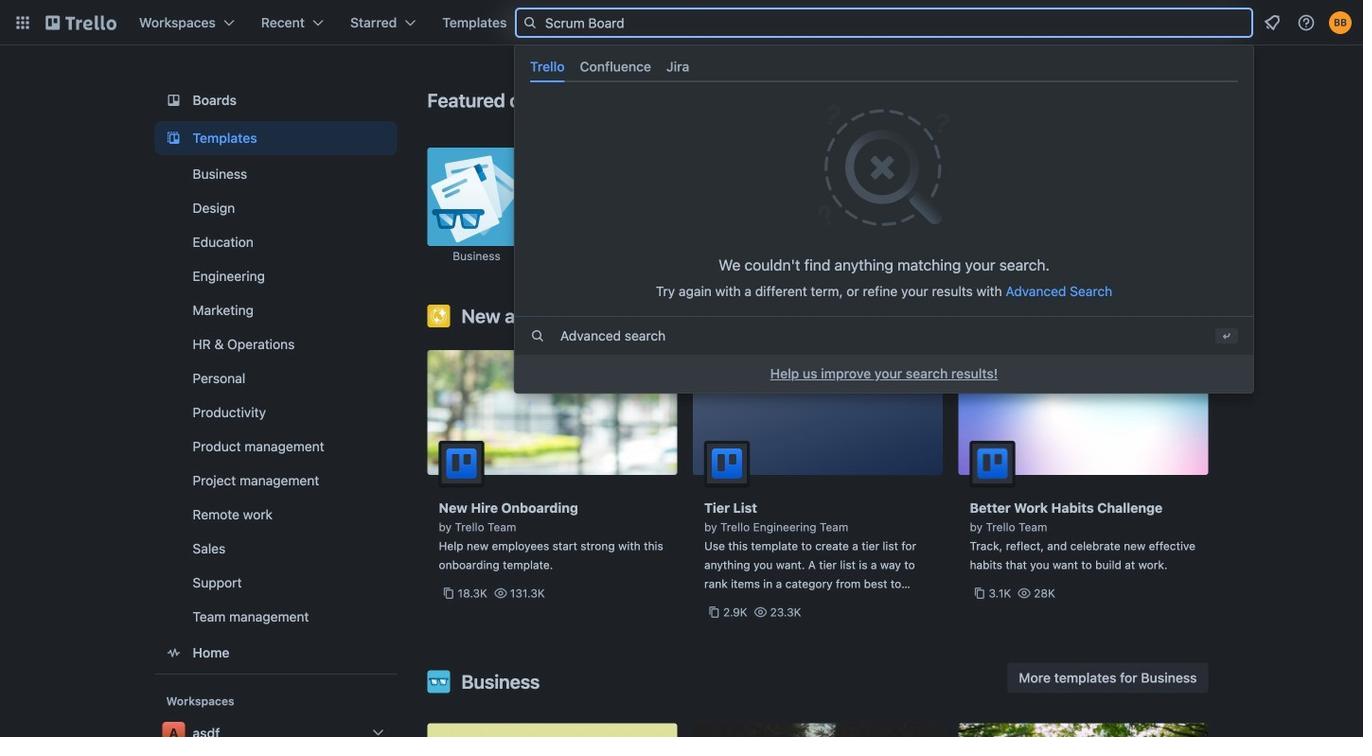 Task type: locate. For each thing, give the bounding box(es) containing it.
1 trello team image from the left
[[439, 441, 484, 487]]

board image
[[162, 89, 185, 112]]

home image
[[162, 642, 185, 665]]

2 tab from the left
[[572, 51, 659, 83]]

trello engineering team image
[[705, 441, 750, 487]]

tab list
[[523, 51, 1246, 83]]

tab
[[523, 51, 572, 83], [572, 51, 659, 83], [659, 51, 697, 83]]

1 vertical spatial business icon image
[[428, 671, 450, 694]]

2 trello team image from the left
[[970, 441, 1016, 487]]

template board image
[[162, 127, 185, 150]]

trello team image
[[439, 441, 484, 487], [970, 441, 1016, 487]]

Search Trello field
[[515, 8, 1254, 38]]

0 vertical spatial business icon image
[[428, 148, 526, 246]]

0 horizontal spatial trello team image
[[439, 441, 484, 487]]

1 horizontal spatial trello team image
[[970, 441, 1016, 487]]

bob builder (bobbuilder40) image
[[1329, 11, 1352, 34]]

business icon image
[[428, 148, 526, 246], [428, 671, 450, 694]]

3 tab from the left
[[659, 51, 697, 83]]

engineering icon image
[[768, 148, 867, 246]]



Task type: describe. For each thing, give the bounding box(es) containing it.
2 business icon image from the top
[[428, 671, 450, 694]]

advanced search image
[[530, 329, 545, 344]]

open information menu image
[[1297, 13, 1316, 32]]

back to home image
[[45, 8, 116, 38]]

1 tab from the left
[[523, 51, 572, 83]]

0 notifications image
[[1261, 11, 1284, 34]]

primary element
[[0, 0, 1364, 45]]

search no results image
[[818, 103, 951, 228]]

1 business icon image from the top
[[428, 148, 526, 246]]

search image
[[523, 15, 538, 30]]

marketing icon image
[[882, 148, 981, 246]]



Task type: vqa. For each thing, say whether or not it's contained in the screenshot.
the right BEYOND
no



